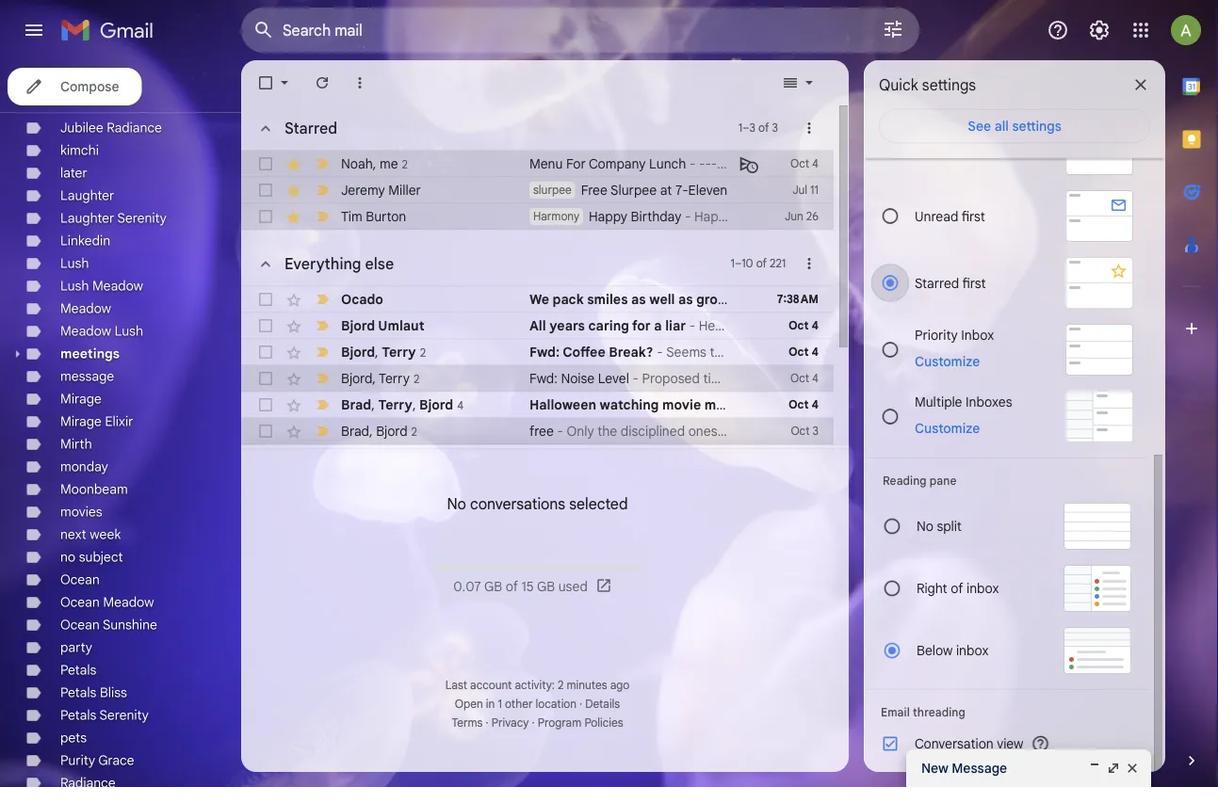 Task type: describe. For each thing, give the bounding box(es) containing it.
serenity for petals serenity
[[99, 708, 149, 724]]

monday link
[[60, 459, 108, 475]]

bjord down brad , terry , bjord 4
[[376, 423, 408, 439]]

everything else tab panel
[[241, 230, 834, 550]]

free
[[530, 423, 554, 440]]

4 for menu for company lunch -
[[812, 157, 819, 171]]

of right right
[[951, 581, 963, 597]]

2 horizontal spatial ·
[[580, 698, 583, 712]]

26
[[807, 210, 819, 224]]

1 for 1 – 10 of 221
[[731, 257, 735, 271]]

see
[[968, 118, 992, 135]]

refresh image
[[313, 74, 332, 92]]

jul
[[793, 183, 808, 197]]

inbox section options image
[[800, 119, 819, 138]]

row containing noah
[[241, 151, 834, 177]]

2 as from the left
[[679, 291, 693, 308]]

me
[[380, 155, 398, 172]]

of left 15
[[506, 579, 518, 596]]

activity:
[[515, 679, 555, 693]]

oct for level
[[791, 372, 810, 386]]

reading
[[883, 474, 927, 488]]

follow link to manage storage image
[[595, 578, 614, 597]]

2 for fwd: noise level -
[[414, 372, 420, 386]]

0 horizontal spatial 3
[[750, 121, 756, 135]]

gmail image
[[60, 11, 163, 49]]

jeremy miller
[[341, 182, 421, 198]]

1 – 10 of 221
[[731, 257, 786, 271]]

view
[[997, 736, 1024, 753]]

1 horizontal spatial ·
[[532, 717, 535, 731]]

ocean for ocean meadow
[[60, 595, 100, 611]]

3 inside the "everything else" 'tab panel'
[[813, 425, 819, 439]]

inboxes
[[966, 394, 1013, 410]]

free -
[[530, 423, 567, 440]]

oct for caring
[[789, 319, 809, 333]]

- right lunch
[[690, 155, 696, 172]]

bjord , terry 2 for fwd: noise level -
[[341, 370, 420, 387]]

details
[[586, 698, 620, 712]]

terms link
[[452, 717, 483, 731]]

of inside the "everything else" 'tab panel'
[[756, 257, 767, 271]]

starred for starred
[[285, 119, 338, 138]]

else
[[365, 254, 394, 273]]

kimchi
[[60, 142, 99, 159]]

umlaut
[[378, 318, 425, 334]]

important mainly because you often read messages with this label. switch for fwd: coffee break?
[[313, 343, 332, 362]]

free
[[581, 182, 608, 198]]

, for fwd: coffee break? -
[[375, 344, 379, 360]]

, for menu for company lunch -
[[373, 155, 376, 172]]

priority
[[915, 327, 958, 343]]

in
[[486, 698, 495, 712]]

no subject link
[[60, 549, 123, 566]]

- right free
[[557, 423, 564, 440]]

bliss
[[100, 685, 127, 702]]

2 for fwd: coffee break? -
[[420, 346, 426, 360]]

none checkbox inside starred tab panel
[[256, 181, 275, 200]]

no conversations selected
[[447, 495, 628, 514]]

0 horizontal spatial ·
[[486, 717, 489, 731]]

used
[[559, 579, 588, 596]]

noah , me 2
[[341, 155, 408, 172]]

starred tab panel
[[241, 106, 834, 230]]

slurpee
[[533, 183, 572, 197]]

watching
[[600, 397, 659, 413]]

, for fwd: noise level -
[[373, 370, 376, 387]]

oct 3
[[791, 425, 819, 439]]

important mainly because you often read messages with this label. switch for fwd: noise level
[[313, 369, 332, 388]]

pets
[[60, 730, 87, 747]]

company
[[589, 155, 646, 172]]

important mainly because you often read messages with this label. switch for free
[[313, 422, 332, 441]]

for
[[566, 155, 586, 172]]

support image
[[1047, 19, 1070, 41]]

jun
[[785, 210, 804, 224]]

settings image
[[1088, 19, 1111, 41]]

2 important according to google magic. switch from the top
[[313, 290, 332, 309]]

1 horizontal spatial 3
[[772, 121, 778, 135]]

more image
[[351, 74, 369, 92]]

oct 4 for all years caring for a liar -
[[789, 319, 819, 333]]

meadow lush
[[60, 323, 143, 340]]

meadow link
[[60, 301, 111, 317]]

halloween
[[530, 397, 597, 413]]

4 for fwd: coffee break? -
[[812, 345, 819, 360]]

– for 3
[[743, 121, 750, 135]]

a
[[654, 318, 662, 334]]

party link
[[60, 640, 92, 656]]

2 gb from the left
[[537, 579, 555, 596]]

brad , terry , bjord 4
[[341, 397, 464, 413]]

no subject
[[60, 549, 123, 566]]

Search mail text field
[[283, 21, 829, 40]]

multiple
[[915, 394, 963, 410]]

petals for petals serenity
[[60, 708, 96, 724]]

mirth
[[60, 436, 92, 453]]

first for starred first
[[963, 275, 986, 291]]

priority inbox
[[915, 327, 994, 343]]

slurpee free slurpee at 7-eleven -
[[533, 182, 741, 198]]

- right eleven
[[731, 182, 737, 198]]

at
[[660, 182, 672, 198]]

2 for free -
[[411, 425, 417, 439]]

bjord down the bjord umlaut at the left of page
[[341, 344, 375, 360]]

for
[[632, 318, 651, 334]]

no for no split
[[917, 519, 934, 535]]

terry for fwd: coffee break?
[[382, 344, 416, 360]]

minimize image
[[1088, 761, 1103, 777]]

fwd: for fwd: noise level -
[[530, 370, 558, 387]]

compose
[[60, 78, 119, 95]]

row containing jeremy miller
[[241, 177, 834, 204]]

important according to google magic. switch for tim
[[313, 207, 332, 226]]

tim burton
[[341, 208, 406, 225]]

8 row from the top
[[241, 392, 834, 418]]

moonbeam link
[[60, 482, 128, 498]]

program policies link
[[538, 717, 624, 731]]

bjord up brad , terry , bjord 4
[[341, 370, 373, 387]]

customize for multiple
[[915, 421, 980, 437]]

we
[[530, 291, 549, 308]]

right
[[917, 581, 948, 597]]

10 row from the top
[[241, 445, 834, 471]]

noah
[[341, 155, 373, 172]]

bjord down ocado
[[341, 318, 375, 334]]

brad for terry
[[341, 397, 372, 413]]

harmony happy birthday -
[[533, 208, 695, 225]]

laughter serenity
[[60, 210, 167, 227]]

purity
[[60, 753, 95, 769]]

row containing tim burton
[[241, 204, 834, 230]]

laughter serenity link
[[60, 210, 167, 227]]

oct 4 for fwd: noise level -
[[791, 372, 819, 386]]

- down "7-"
[[685, 208, 691, 225]]

split
[[937, 519, 962, 535]]

serenity for laughter serenity
[[117, 210, 167, 227]]

221
[[770, 257, 786, 271]]

fwd: coffee break? -
[[530, 344, 666, 360]]

menu
[[530, 155, 563, 172]]

jeremy
[[341, 182, 385, 198]]

liar
[[665, 318, 686, 334]]

later
[[60, 165, 87, 181]]

all
[[995, 118, 1009, 135]]

laughter link
[[60, 188, 114, 204]]

laughter for laughter link
[[60, 188, 114, 204]]

no split
[[917, 519, 962, 535]]

halloween watching movie month!
[[530, 397, 750, 413]]

2 inside last account activity: 2 minutes ago open in 1 other location · details terms · privacy · program policies
[[558, 679, 564, 693]]

1 inside last account activity: 2 minutes ago open in 1 other location · details terms · privacy · program policies
[[498, 698, 502, 712]]

mirage for mirage elixir
[[60, 414, 102, 430]]

starred for starred first
[[915, 275, 960, 291]]

4 for fwd: noise level -
[[812, 372, 819, 386]]

happy
[[589, 208, 628, 225]]

movie
[[662, 397, 701, 413]]

minutes
[[567, 679, 607, 693]]

meadow up meadow lush
[[60, 301, 111, 317]]

lush meadow
[[60, 278, 143, 295]]

new message
[[922, 761, 1008, 777]]

moonbeam
[[60, 482, 128, 498]]

bjord , terry 2 for fwd: coffee break? -
[[341, 344, 426, 360]]

navigation containing compose
[[0, 60, 241, 788]]

mirage elixir
[[60, 414, 133, 430]]



Task type: vqa. For each thing, say whether or not it's contained in the screenshot.
Cozy
no



Task type: locate. For each thing, give the bounding box(es) containing it.
3 ocean from the top
[[60, 617, 100, 634]]

2 vertical spatial 1
[[498, 698, 502, 712]]

1 vertical spatial serenity
[[99, 708, 149, 724]]

row up free
[[241, 392, 834, 418]]

row down free
[[241, 445, 834, 471]]

important according to google magic. switch inside starred tab panel
[[313, 207, 332, 226]]

ocean meadow link
[[60, 595, 154, 611]]

slurpee
[[611, 182, 657, 198]]

laughter down laughter link
[[60, 210, 114, 227]]

1 row from the top
[[241, 151, 834, 177]]

0.07
[[453, 579, 481, 596]]

important according to google magic. switch
[[313, 207, 332, 226], [313, 290, 332, 309], [313, 317, 332, 336]]

oct for break?
[[789, 345, 809, 360]]

brad for bjord
[[341, 423, 369, 439]]

1 inside the "everything else" 'tab panel'
[[731, 257, 735, 271]]

lush for lush meadow
[[60, 278, 89, 295]]

15
[[522, 579, 534, 596]]

gb
[[484, 579, 502, 596], [537, 579, 555, 596]]

fwd: down all
[[530, 344, 560, 360]]

1 vertical spatial petals
[[60, 685, 96, 702]]

level
[[598, 370, 629, 387]]

petals for petals 'link'
[[60, 663, 96, 679]]

7-
[[676, 182, 689, 198]]

see all settings
[[968, 118, 1062, 135]]

petals bliss link
[[60, 685, 127, 702]]

lush link
[[60, 255, 89, 272]]

0 vertical spatial bjord , terry 2
[[341, 344, 426, 360]]

- right level
[[633, 370, 639, 387]]

kimchi link
[[60, 142, 99, 159]]

later link
[[60, 165, 87, 181]]

main menu image
[[23, 19, 45, 41]]

0 vertical spatial 1
[[739, 121, 743, 135]]

2 vertical spatial important according to google magic. switch
[[313, 317, 332, 336]]

starred down refresh image
[[285, 119, 338, 138]]

1 vertical spatial laughter
[[60, 210, 114, 227]]

of inside starred tab panel
[[759, 121, 769, 135]]

2 down umlaut
[[420, 346, 426, 360]]

row
[[241, 151, 834, 177], [241, 177, 834, 204], [241, 204, 834, 230], [241, 286, 834, 313], [241, 313, 834, 339], [241, 339, 834, 366], [241, 366, 834, 392], [241, 392, 834, 418], [241, 418, 834, 445], [241, 445, 834, 471]]

important mainly because you often read messages with this label. switch
[[313, 343, 332, 362], [313, 369, 332, 388], [313, 396, 332, 415], [313, 422, 332, 441]]

0 horizontal spatial –
[[735, 257, 742, 271]]

1 customize from the top
[[915, 354, 980, 370]]

1 vertical spatial customize
[[915, 421, 980, 437]]

None checkbox
[[256, 74, 275, 92], [256, 155, 275, 173], [256, 74, 275, 92], [256, 155, 275, 173]]

0 vertical spatial lush
[[60, 255, 89, 272]]

starred up priority
[[915, 275, 960, 291]]

mirage for mirage link
[[60, 391, 102, 408]]

burton
[[366, 208, 406, 225]]

1 ocean from the top
[[60, 572, 100, 589]]

settings right all
[[1013, 118, 1062, 135]]

row down all
[[241, 339, 834, 366]]

· up the program policies link
[[580, 698, 583, 712]]

2 bjord , terry 2 from the top
[[341, 370, 420, 387]]

, for free -
[[369, 423, 373, 439]]

ocean meadow
[[60, 595, 154, 611]]

0 horizontal spatial settings
[[922, 75, 976, 94]]

well
[[650, 291, 675, 308]]

2 mirage from the top
[[60, 414, 102, 430]]

row down halloween
[[241, 418, 834, 445]]

bjord , terry 2 down the bjord umlaut at the left of page
[[341, 344, 426, 360]]

1 important mainly because you often read messages with this label. switch from the top
[[313, 343, 332, 362]]

mirage link
[[60, 391, 102, 408]]

2 horizontal spatial 1
[[739, 121, 743, 135]]

settings inside button
[[1013, 118, 1062, 135]]

petals serenity
[[60, 708, 149, 724]]

ocean for the ocean link on the bottom of the page
[[60, 572, 100, 589]]

account
[[470, 679, 512, 693]]

oct 4 for fwd: coffee break? -
[[789, 345, 819, 360]]

ocean down the ocean link on the bottom of the page
[[60, 595, 100, 611]]

1 vertical spatial bjord , terry 2
[[341, 370, 420, 387]]

below inbox
[[917, 643, 989, 659]]

1 mirage from the top
[[60, 391, 102, 408]]

no for no conversations selected
[[447, 495, 466, 514]]

inbox
[[962, 327, 994, 343]]

0 horizontal spatial no
[[447, 495, 466, 514]]

pane
[[930, 474, 957, 488]]

3 important mainly because you often read messages with this label. switch from the top
[[313, 396, 332, 415]]

2 vertical spatial ocean
[[60, 617, 100, 634]]

2 vertical spatial terry
[[378, 397, 413, 413]]

starred first
[[915, 275, 986, 291]]

0 vertical spatial mirage
[[60, 391, 102, 408]]

serenity
[[117, 210, 167, 227], [99, 708, 149, 724]]

customize button down priority inbox
[[904, 351, 992, 373]]

0 vertical spatial first
[[962, 208, 986, 225]]

7 row from the top
[[241, 366, 834, 392]]

lush down lush link
[[60, 278, 89, 295]]

jubilee radiance
[[60, 120, 162, 136]]

2 important mainly because you often read messages with this label. switch from the top
[[313, 369, 332, 388]]

years
[[550, 318, 585, 334]]

radiance
[[107, 120, 162, 136]]

, inside starred tab panel
[[373, 155, 376, 172]]

laughter down later
[[60, 188, 114, 204]]

lush for lush link
[[60, 255, 89, 272]]

2 horizontal spatial 3
[[813, 425, 819, 439]]

row containing bjord umlaut
[[241, 313, 834, 339]]

4
[[812, 157, 819, 171], [812, 319, 819, 333], [812, 345, 819, 360], [812, 372, 819, 386], [812, 398, 819, 412], [457, 398, 464, 413]]

2 brad from the top
[[341, 423, 369, 439]]

1 brad from the top
[[341, 397, 372, 413]]

details link
[[586, 698, 620, 712]]

1 fwd: from the top
[[530, 344, 560, 360]]

0 vertical spatial settings
[[922, 75, 976, 94]]

pop out image
[[1106, 761, 1121, 777]]

search mail image
[[247, 13, 281, 47]]

inbox right below
[[956, 643, 989, 659]]

ocado
[[341, 291, 383, 308]]

1 horizontal spatial 1
[[731, 257, 735, 271]]

1 vertical spatial first
[[963, 275, 986, 291]]

pack
[[553, 291, 584, 308]]

oct 4 for menu for company lunch -
[[791, 157, 819, 171]]

0 horizontal spatial gb
[[484, 579, 502, 596]]

meetings link
[[60, 346, 120, 362]]

toggle split pane mode image
[[781, 74, 800, 92]]

4 for all years caring for a liar -
[[812, 319, 819, 333]]

email threading element
[[881, 706, 1134, 720]]

2 vertical spatial lush
[[115, 323, 143, 340]]

mirth link
[[60, 436, 92, 453]]

0 vertical spatial ocean
[[60, 572, 100, 589]]

2 ocean from the top
[[60, 595, 100, 611]]

oct
[[791, 157, 810, 171], [789, 319, 809, 333], [789, 345, 809, 360], [791, 372, 810, 386], [789, 398, 809, 412], [791, 425, 810, 439]]

1 vertical spatial lush
[[60, 278, 89, 295]]

party
[[60, 640, 92, 656]]

1 vertical spatial important according to google magic. switch
[[313, 290, 332, 309]]

1 vertical spatial ocean
[[60, 595, 100, 611]]

0 vertical spatial inbox
[[967, 581, 999, 597]]

petals
[[60, 663, 96, 679], [60, 685, 96, 702], [60, 708, 96, 724]]

2 laughter from the top
[[60, 210, 114, 227]]

0 vertical spatial brad
[[341, 397, 372, 413]]

customize button down multiple
[[904, 418, 992, 440]]

no left split
[[917, 519, 934, 535]]

1 vertical spatial brad
[[341, 423, 369, 439]]

2 right me
[[402, 157, 408, 171]]

important according to google magic. switch for bjord
[[313, 317, 332, 336]]

close image
[[1125, 761, 1140, 777]]

petals up pets link at the bottom of the page
[[60, 708, 96, 724]]

first
[[962, 208, 986, 225], [963, 275, 986, 291]]

petals bliss
[[60, 685, 127, 702]]

first for unread first
[[962, 208, 986, 225]]

5 row from the top
[[241, 313, 834, 339]]

0 horizontal spatial starred
[[285, 119, 338, 138]]

– up groceries on the top right of the page
[[735, 257, 742, 271]]

1 vertical spatial inbox
[[956, 643, 989, 659]]

of right 10
[[756, 257, 767, 271]]

elixir
[[105, 414, 133, 430]]

1 important according to google magic. switch from the top
[[313, 207, 332, 226]]

bjord , terry 2 up brad , terry , bjord 4
[[341, 370, 420, 387]]

groceries
[[697, 291, 757, 308]]

sunshine
[[103, 617, 157, 634]]

navigation
[[0, 60, 241, 788]]

no left 'conversations'
[[447, 495, 466, 514]]

2 inside brad , bjord 2
[[411, 425, 417, 439]]

3 important according to google magic. switch from the top
[[313, 317, 332, 336]]

see all settings button
[[879, 109, 1151, 143]]

· right the privacy link
[[532, 717, 535, 731]]

fwd: up halloween
[[530, 370, 558, 387]]

oct 4 inside starred tab panel
[[791, 157, 819, 171]]

row up all
[[241, 286, 834, 313]]

menu for company lunch -
[[530, 155, 699, 172]]

brad down brad , terry , bjord 4
[[341, 423, 369, 439]]

2 inside noah , me 2
[[402, 157, 408, 171]]

movies
[[60, 504, 102, 521]]

terry for fwd: noise level
[[379, 370, 410, 387]]

0 vertical spatial fwd:
[[530, 344, 560, 360]]

1 inside starred tab panel
[[739, 121, 743, 135]]

customize button for priority
[[904, 351, 992, 373]]

- down a
[[657, 344, 663, 360]]

None search field
[[241, 8, 920, 53]]

0 vertical spatial no
[[447, 495, 466, 514]]

main content
[[241, 60, 849, 773]]

1 vertical spatial no
[[917, 519, 934, 535]]

0 vertical spatial serenity
[[117, 210, 167, 227]]

0 horizontal spatial 1
[[498, 698, 502, 712]]

last account activity: 2 minutes ago open in 1 other location · details terms · privacy · program policies
[[445, 679, 630, 731]]

row up slurpee
[[241, 151, 834, 177]]

terry up brad , terry , bjord 4
[[379, 370, 410, 387]]

bjord down umlaut
[[419, 397, 453, 413]]

1 horizontal spatial settings
[[1013, 118, 1062, 135]]

meadow up sunshine
[[103, 595, 154, 611]]

fwd: for fwd: coffee break? -
[[530, 344, 560, 360]]

multiple inboxes
[[915, 394, 1013, 410]]

grace
[[98, 753, 134, 769]]

laughter for laughter serenity
[[60, 210, 114, 227]]

halloween watching movie month! link
[[530, 396, 750, 415]]

1 up has scheduled message icon
[[739, 121, 743, 135]]

meadow down meadow link
[[60, 323, 111, 340]]

program
[[538, 717, 582, 731]]

quick settings element
[[879, 75, 976, 109]]

linkedin link
[[60, 233, 110, 249]]

1 vertical spatial starred
[[915, 275, 960, 291]]

4 important mainly because you often read messages with this label. switch from the top
[[313, 422, 332, 441]]

customize button
[[904, 351, 992, 373], [904, 418, 992, 440]]

jul 11
[[793, 183, 819, 197]]

important according to google magic. switch left the bjord umlaut at the left of page
[[313, 317, 332, 336]]

linkedin
[[60, 233, 110, 249]]

threading
[[913, 706, 966, 720]]

,
[[373, 155, 376, 172], [375, 344, 379, 360], [373, 370, 376, 387], [372, 397, 375, 413], [413, 397, 416, 413], [369, 423, 373, 439]]

starred
[[285, 119, 338, 138], [915, 275, 960, 291]]

conversation view
[[915, 736, 1024, 753]]

1 horizontal spatial starred
[[915, 275, 960, 291]]

– inside the "everything else" 'tab panel'
[[735, 257, 742, 271]]

next
[[60, 527, 86, 543]]

1 vertical spatial 1
[[731, 257, 735, 271]]

2 up the location
[[558, 679, 564, 693]]

0 horizontal spatial as
[[631, 291, 646, 308]]

1 petals from the top
[[60, 663, 96, 679]]

2 customize button from the top
[[904, 418, 992, 440]]

0 vertical spatial laughter
[[60, 188, 114, 204]]

pets link
[[60, 730, 87, 747]]

open
[[455, 698, 483, 712]]

break?
[[609, 344, 654, 360]]

1 horizontal spatial gb
[[537, 579, 555, 596]]

next week link
[[60, 527, 121, 543]]

ago
[[610, 679, 630, 693]]

lush up meetings on the top of the page
[[115, 323, 143, 340]]

row down menu
[[241, 177, 834, 204]]

petals down party link
[[60, 663, 96, 679]]

1 vertical spatial terry
[[379, 370, 410, 387]]

terry down umlaut
[[382, 344, 416, 360]]

customize down multiple
[[915, 421, 980, 437]]

lush down the linkedin
[[60, 255, 89, 272]]

2 for menu for company lunch -
[[402, 157, 408, 171]]

1 vertical spatial settings
[[1013, 118, 1062, 135]]

– inside starred tab panel
[[743, 121, 750, 135]]

2 up brad , terry , bjord 4
[[414, 372, 420, 386]]

other
[[505, 698, 533, 712]]

starred inside the starred button
[[285, 119, 338, 138]]

None checkbox
[[256, 181, 275, 200]]

right of inbox
[[917, 581, 999, 597]]

1 as from the left
[[631, 291, 646, 308]]

1 vertical spatial –
[[735, 257, 742, 271]]

settings right "quick"
[[922, 75, 976, 94]]

2 vertical spatial petals
[[60, 708, 96, 724]]

2 down brad , terry , bjord 4
[[411, 425, 417, 439]]

· down in
[[486, 717, 489, 731]]

petals link
[[60, 663, 96, 679]]

1 left 10
[[731, 257, 735, 271]]

3 row from the top
[[241, 204, 834, 230]]

row up halloween
[[241, 366, 834, 392]]

1 horizontal spatial as
[[679, 291, 693, 308]]

1 gb from the left
[[484, 579, 502, 596]]

main content containing starred
[[241, 60, 849, 773]]

message
[[60, 368, 114, 385]]

2 petals from the top
[[60, 685, 96, 702]]

1 for 1 – 3 of 3
[[739, 121, 743, 135]]

1 vertical spatial fwd:
[[530, 370, 558, 387]]

6 row from the top
[[241, 339, 834, 366]]

as left well
[[631, 291, 646, 308]]

email threading
[[881, 706, 966, 720]]

as right well
[[679, 291, 693, 308]]

0 vertical spatial important according to google magic. switch
[[313, 207, 332, 226]]

1 laughter from the top
[[60, 188, 114, 204]]

month!
[[705, 397, 750, 413]]

message
[[952, 761, 1008, 777]]

0 vertical spatial customize
[[915, 354, 980, 370]]

0 vertical spatial terry
[[382, 344, 416, 360]]

1 – 3 of 3
[[739, 121, 778, 135]]

terry up brad , bjord 2
[[378, 397, 413, 413]]

1 vertical spatial customize button
[[904, 418, 992, 440]]

0 vertical spatial starred
[[285, 119, 338, 138]]

mirage down mirage link
[[60, 414, 102, 430]]

new
[[922, 761, 949, 777]]

inbox right right
[[967, 581, 999, 597]]

row down 'we'
[[241, 313, 834, 339]]

ocean down the no subject in the left bottom of the page
[[60, 572, 100, 589]]

important according to google magic. switch down "everything else" button
[[313, 290, 332, 309]]

1 bjord , terry 2 from the top
[[341, 344, 426, 360]]

gb right 0.07 at the bottom left of page
[[484, 579, 502, 596]]

oct for company
[[791, 157, 810, 171]]

customize button for multiple
[[904, 418, 992, 440]]

4 inside starred tab panel
[[812, 157, 819, 171]]

reading pane element
[[883, 474, 1132, 488]]

important according to google magic. switch left tim
[[313, 207, 332, 226]]

row down slurpee
[[241, 204, 834, 230]]

eleven
[[689, 182, 728, 198]]

0 vertical spatial –
[[743, 121, 750, 135]]

customize down priority inbox
[[915, 354, 980, 370]]

brad up brad , bjord 2
[[341, 397, 372, 413]]

petals down petals 'link'
[[60, 685, 96, 702]]

1 right in
[[498, 698, 502, 712]]

- right liar
[[690, 318, 696, 334]]

1 horizontal spatial –
[[743, 121, 750, 135]]

tab list
[[1166, 60, 1219, 720]]

– up has scheduled message icon
[[743, 121, 750, 135]]

no
[[60, 549, 76, 566]]

oct inside starred tab panel
[[791, 157, 810, 171]]

– for 10
[[735, 257, 742, 271]]

advanced search options image
[[875, 10, 912, 48]]

2 fwd: from the top
[[530, 370, 558, 387]]

3 petals from the top
[[60, 708, 96, 724]]

2 row from the top
[[241, 177, 834, 204]]

jubilee
[[60, 120, 103, 136]]

meadow up meadow link
[[92, 278, 143, 295]]

policies
[[585, 717, 624, 731]]

-
[[690, 155, 696, 172], [731, 182, 737, 198], [685, 208, 691, 225], [690, 318, 696, 334], [657, 344, 663, 360], [633, 370, 639, 387], [557, 423, 564, 440]]

first right unread
[[962, 208, 986, 225]]

9 row from the top
[[241, 418, 834, 445]]

1 horizontal spatial no
[[917, 519, 934, 535]]

coffee
[[563, 344, 606, 360]]

terms
[[452, 717, 483, 731]]

ocean sunshine link
[[60, 617, 157, 634]]

4 inside brad , terry , bjord 4
[[457, 398, 464, 413]]

1 customize button from the top
[[904, 351, 992, 373]]

petals for petals bliss
[[60, 685, 96, 702]]

0 vertical spatial petals
[[60, 663, 96, 679]]

customize for priority
[[915, 354, 980, 370]]

1 vertical spatial mirage
[[60, 414, 102, 430]]

mirage down the message link
[[60, 391, 102, 408]]

4 row from the top
[[241, 286, 834, 313]]

has scheduled message image
[[740, 155, 759, 173]]

of left inbox section options image on the top right
[[759, 121, 769, 135]]

ocean for ocean sunshine
[[60, 617, 100, 634]]

2 customize from the top
[[915, 421, 980, 437]]

ocean up party link
[[60, 617, 100, 634]]

0 vertical spatial customize button
[[904, 351, 992, 373]]

first up inbox
[[963, 275, 986, 291]]

row containing ocado
[[241, 286, 834, 313]]

gb right 15
[[537, 579, 555, 596]]

week
[[90, 527, 121, 543]]



